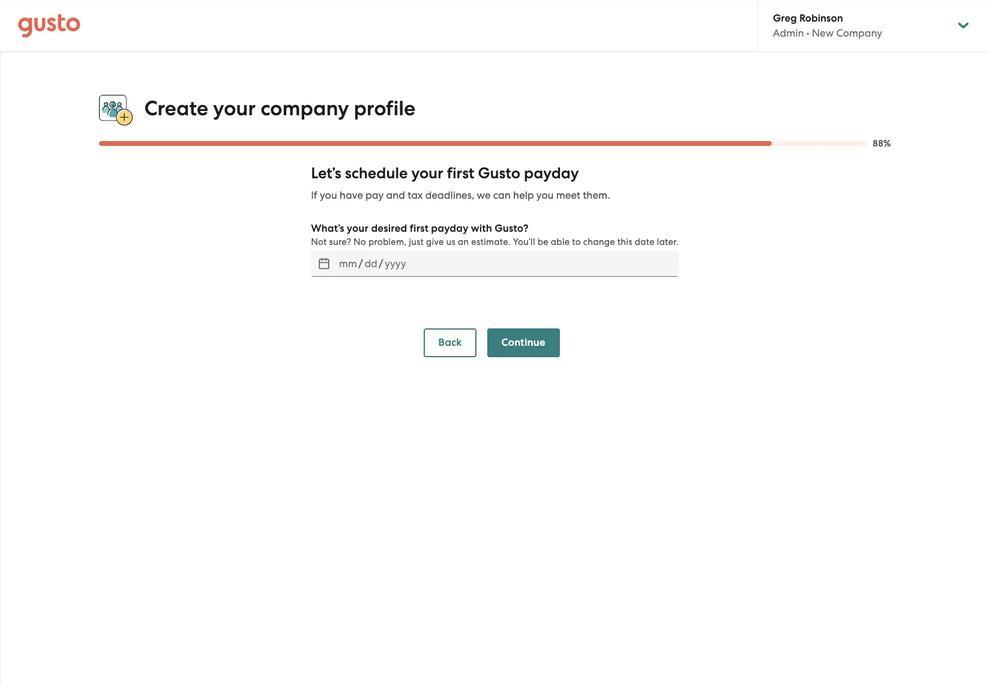 Task type: describe. For each thing, give the bounding box(es) containing it.
create
[[144, 96, 208, 121]]

greg robinson admin • new company
[[774, 12, 883, 39]]

1 horizontal spatial payday
[[524, 164, 579, 183]]

if you have pay and tax deadlines, we can help you meet them.
[[311, 189, 610, 201]]

company
[[837, 27, 883, 39]]

admin
[[774, 27, 804, 39]]

you'll
[[513, 237, 536, 248]]

Day (dd) field
[[363, 254, 379, 273]]

payday inside what's your desired first payday with gusto? not sure? no problem, just give us an estimate. you'll be able to change this date later.
[[431, 222, 469, 235]]

greg
[[774, 12, 797, 25]]

change
[[584, 237, 615, 248]]

with
[[471, 222, 492, 235]]

no
[[354, 237, 366, 248]]

continue button
[[487, 329, 560, 357]]

schedule
[[345, 164, 408, 183]]

we
[[477, 189, 491, 201]]

back link
[[424, 329, 477, 357]]

2 / from the left
[[379, 258, 384, 270]]

not
[[311, 237, 327, 248]]

gusto
[[478, 164, 521, 183]]

an
[[458, 237, 469, 248]]

Month (mm) field
[[338, 254, 359, 273]]

2 horizontal spatial your
[[412, 164, 444, 183]]

to
[[572, 237, 581, 248]]

able
[[551, 237, 570, 248]]

tax
[[408, 189, 423, 201]]

and
[[386, 189, 405, 201]]

problem,
[[369, 237, 407, 248]]

what's your desired first payday with gusto? not sure? no problem, just give us an estimate. you'll be able to change this date later.
[[311, 222, 679, 248]]

your for company
[[213, 96, 256, 121]]

deadlines,
[[426, 189, 475, 201]]

company
[[261, 96, 349, 121]]

first for payday
[[410, 222, 429, 235]]

meet
[[557, 189, 581, 201]]



Task type: vqa. For each thing, say whether or not it's contained in the screenshot.
help
yes



Task type: locate. For each thing, give the bounding box(es) containing it.
0 horizontal spatial payday
[[431, 222, 469, 235]]

what's
[[311, 222, 344, 235]]

0 vertical spatial first
[[447, 164, 475, 183]]

let's schedule your first gusto payday
[[311, 164, 579, 183]]

first up just
[[410, 222, 429, 235]]

88%
[[873, 138, 892, 149]]

home image
[[18, 14, 80, 38]]

have
[[340, 189, 363, 201]]

payday up "us"
[[431, 222, 469, 235]]

0 vertical spatial your
[[213, 96, 256, 121]]

1 horizontal spatial you
[[537, 189, 554, 201]]

desired
[[371, 222, 407, 235]]

back
[[439, 336, 462, 349]]

payday up meet
[[524, 164, 579, 183]]

robinson
[[800, 12, 844, 25]]

you right if
[[320, 189, 337, 201]]

date
[[635, 237, 655, 248]]

1 horizontal spatial /
[[379, 258, 384, 270]]

profile
[[354, 96, 416, 121]]

•
[[807, 27, 810, 39]]

help
[[513, 189, 534, 201]]

1 vertical spatial payday
[[431, 222, 469, 235]]

first inside what's your desired first payday with gusto? not sure? no problem, just give us an estimate. you'll be able to change this date later.
[[410, 222, 429, 235]]

0 horizontal spatial your
[[213, 96, 256, 121]]

can
[[494, 189, 511, 201]]

1 vertical spatial your
[[412, 164, 444, 183]]

/
[[359, 258, 363, 270], [379, 258, 384, 270]]

let's
[[311, 164, 341, 183]]

if
[[311, 189, 318, 201]]

sure?
[[329, 237, 351, 248]]

your
[[213, 96, 256, 121], [412, 164, 444, 183], [347, 222, 369, 235]]

1 you from the left
[[320, 189, 337, 201]]

first for gusto
[[447, 164, 475, 183]]

pay
[[366, 189, 384, 201]]

your for desired
[[347, 222, 369, 235]]

0 horizontal spatial you
[[320, 189, 337, 201]]

first
[[447, 164, 475, 183], [410, 222, 429, 235]]

1 horizontal spatial your
[[347, 222, 369, 235]]

create your company profile
[[144, 96, 416, 121]]

1 vertical spatial first
[[410, 222, 429, 235]]

give
[[426, 237, 444, 248]]

payday
[[524, 164, 579, 183], [431, 222, 469, 235]]

just
[[409, 237, 424, 248]]

2 you from the left
[[537, 189, 554, 201]]

new
[[812, 27, 834, 39]]

your right create
[[213, 96, 256, 121]]

you right help
[[537, 189, 554, 201]]

0 horizontal spatial first
[[410, 222, 429, 235]]

Year (yyyy) field
[[384, 254, 408, 273]]

us
[[446, 237, 456, 248]]

later.
[[657, 237, 679, 248]]

gusto?
[[495, 222, 529, 235]]

1 / from the left
[[359, 258, 363, 270]]

0 horizontal spatial /
[[359, 258, 363, 270]]

/ down problem,
[[379, 258, 384, 270]]

continue
[[502, 336, 546, 349]]

1 horizontal spatial first
[[447, 164, 475, 183]]

you
[[320, 189, 337, 201], [537, 189, 554, 201]]

this
[[618, 237, 633, 248]]

/ down no
[[359, 258, 363, 270]]

0 vertical spatial payday
[[524, 164, 579, 183]]

be
[[538, 237, 549, 248]]

them.
[[583, 189, 610, 201]]

your inside what's your desired first payday with gusto? not sure? no problem, just give us an estimate. you'll be able to change this date later.
[[347, 222, 369, 235]]

first up if you have pay and tax deadlines, we can help you meet them.
[[447, 164, 475, 183]]

your up no
[[347, 222, 369, 235]]

2 vertical spatial your
[[347, 222, 369, 235]]

your up tax
[[412, 164, 444, 183]]

estimate.
[[472, 237, 511, 248]]



